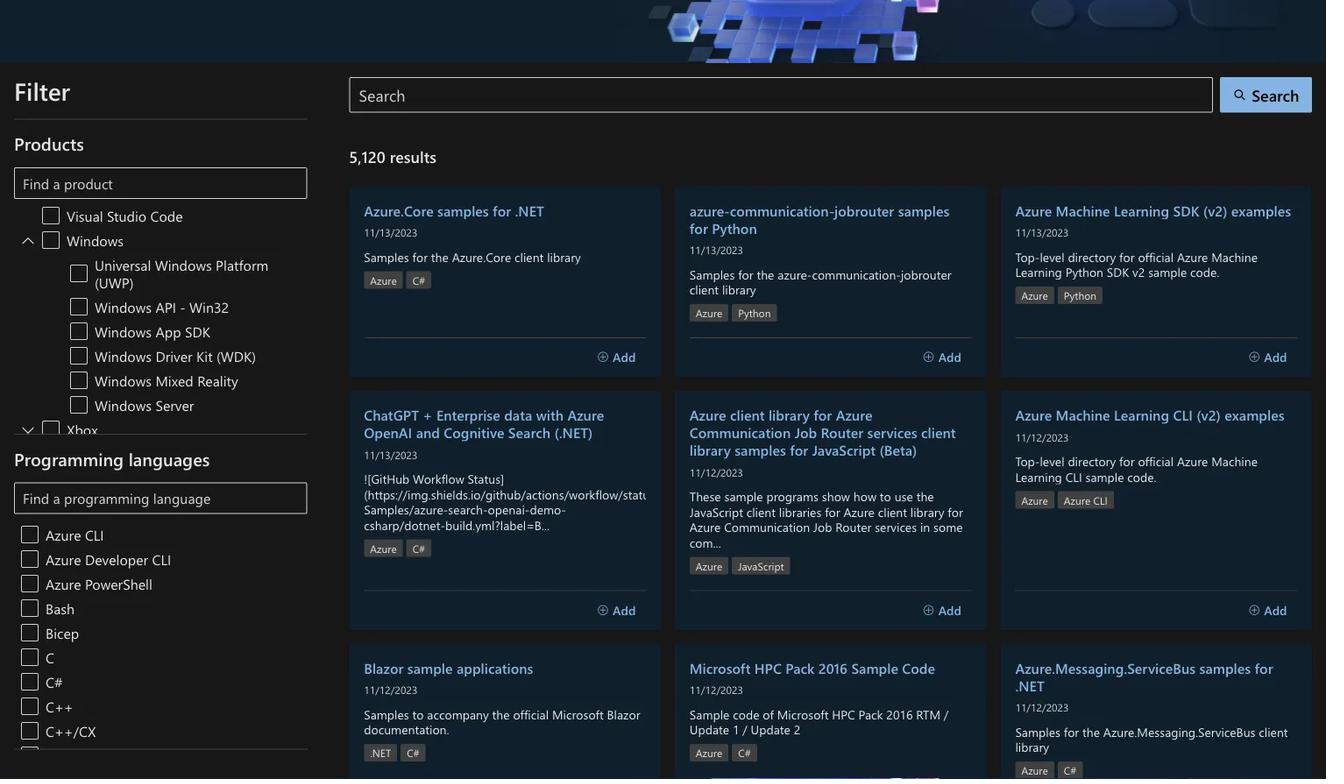 Task type: describe. For each thing, give the bounding box(es) containing it.
c++
[[46, 697, 73, 716]]

services inside these sample programs show how to use the javascript client libraries for azure client library for azure communication job router services in some com...
[[875, 519, 918, 536]]

official for sdk
[[1139, 249, 1174, 265]]

windows api - win32
[[95, 298, 229, 317]]

hpc inside microsoft hpc pack 2016 sample code 11/12/2023
[[755, 659, 782, 678]]

-
[[180, 298, 186, 317]]

search inside chatgpt + enterprise data with azure openai and cognitive search (.net) 11/13/2023
[[509, 423, 551, 442]]

of
[[763, 707, 774, 723]]

c# for blazor sample applications
[[407, 747, 420, 761]]

in
[[921, 519, 931, 536]]

some
[[934, 519, 964, 536]]

the inside samples to accompany the official microsoft blazor documentation.
[[493, 707, 510, 723]]

azure machine learning sdk (v2) examples link
[[1016, 201, 1298, 220]]

5,120 results
[[349, 146, 437, 168]]

sample inside these sample programs show how to use the javascript client libraries for azure client library for azure communication job router services in some com...
[[725, 489, 764, 505]]

v2
[[1133, 264, 1146, 280]]

openai
[[364, 423, 412, 442]]

the inside these sample programs show how to use the javascript client libraries for azure client library for azure communication job router services in some com...
[[917, 489, 935, 505]]

universal
[[95, 256, 151, 275]]

and
[[416, 423, 440, 442]]

languages
[[129, 448, 210, 471]]

javascript inside azure client library for azure communication job router services client library samples for javascript (beta) 11/12/2023
[[813, 441, 876, 460]]

sdk inside top-level directory for official azure machine learning python sdk v2 sample code.
[[1108, 264, 1130, 280]]

chatgpt + enterprise data with azure openai and cognitive search (.net) link
[[364, 406, 646, 442]]

these
[[690, 489, 722, 505]]

libraries
[[780, 504, 822, 520]]

for inside azure.messaging.servicebus samples for .net 11/12/2023
[[1256, 659, 1274, 678]]

hpc inside sample code of microsoft hpc pack 2016 rtm / update 1 / update 2
[[833, 707, 856, 723]]

add button for azure machine learning sdk (v2) examples
[[1240, 344, 1298, 372]]

cli inside top-level directory for official azure machine learning cli sample code.
[[1066, 469, 1083, 485]]

2016 inside sample code of microsoft hpc pack 2016 rtm / update 1 / update 2
[[887, 707, 913, 723]]

build.yml?label=b...
[[446, 517, 550, 533]]

![github workflow status] (https://img.shields.io/github/actions/workflow/status/azure- samples/azure-search-openai-demo- csharp/dotnet-build.yml?label=b...
[[364, 471, 696, 533]]

azure.core samples for .net 11/13/2023
[[364, 201, 544, 240]]

samples to accompany the official microsoft blazor documentation.
[[364, 707, 641, 738]]

client inside samples for the azure-communication-jobrouter client library
[[690, 282, 719, 298]]

router inside azure client library for azure communication job router services client library samples for javascript (beta) 11/12/2023
[[821, 423, 864, 442]]

azure.messaging.servicebus samples for .net 11/12/2023
[[1016, 659, 1274, 715]]

to inside these sample programs show how to use the javascript client libraries for azure client library for azure communication job router services in some com...
[[880, 489, 892, 505]]

how
[[854, 489, 877, 505]]

python inside top-level directory for official azure machine learning python sdk v2 sample code.
[[1066, 264, 1104, 280]]

top-level directory for official azure machine learning cli sample code.
[[1016, 454, 1259, 485]]

(.net)
[[555, 423, 593, 442]]

add button for azure machine learning cli (v2) examples
[[1240, 597, 1298, 625]]

client inside samples for the azure.messaging.servicebus client library
[[1260, 724, 1289, 740]]

11/13/2023 inside azure-communication-jobrouter samples for python 11/13/2023
[[690, 243, 744, 257]]

(wdk)
[[217, 347, 256, 366]]

azure developer cli
[[46, 550, 171, 569]]

to inside samples to accompany the official microsoft blazor documentation.
[[413, 707, 424, 723]]

expand xbox image
[[21, 424, 35, 438]]

azure inside chatgpt + enterprise data with azure openai and cognitive search (.net) 11/13/2023
[[568, 406, 604, 425]]

windows server
[[95, 396, 194, 415]]

c# for azure.core samples for .net
[[413, 273, 426, 287]]

microsoft hpc pack 2016 sample code link
[[690, 659, 972, 678]]

top- for azure machine learning sdk (v2) examples
[[1016, 249, 1041, 265]]

for inside samples for the azure-communication-jobrouter client library
[[739, 266, 754, 283]]

applications
[[457, 659, 534, 678]]

communication- inside azure-communication-jobrouter samples for python 11/13/2023
[[730, 201, 835, 220]]

learning inside top-level directory for official azure machine learning python sdk v2 sample code.
[[1016, 264, 1063, 280]]

c++/cx
[[46, 722, 96, 741]]

blazor sample applications link
[[364, 659, 646, 678]]

azure.messaging.servicebus samples for .net link
[[1016, 659, 1298, 695]]

11/12/2023 inside microsoft hpc pack 2016 sample code 11/12/2023
[[690, 683, 744, 697]]

router inside these sample programs show how to use the javascript client libraries for azure client library for azure communication job router services in some com...
[[836, 519, 872, 536]]

c# inside programming languages element
[[46, 673, 63, 692]]

com...
[[690, 535, 722, 551]]

2 vertical spatial javascript
[[739, 559, 785, 573]]

search button
[[1221, 78, 1313, 113]]

products
[[14, 132, 84, 156]]

studio
[[107, 207, 147, 225]]

programs
[[767, 489, 819, 505]]

add button for azure.core samples for .net
[[588, 344, 646, 372]]

azure inside azure machine learning sdk (v2) examples 11/13/2023
[[1016, 201, 1053, 220]]

sdk inside products element
[[185, 322, 210, 341]]

azure.messaging.servicebus inside azure.messaging.servicebus samples for .net 11/12/2023
[[1016, 659, 1196, 678]]

blazor inside samples to accompany the official microsoft blazor documentation.
[[607, 707, 641, 723]]

driver
[[156, 347, 193, 366]]

show
[[822, 489, 851, 505]]

the for azure-
[[757, 266, 775, 283]]

samples inside azure-communication-jobrouter samples for python 11/13/2023
[[899, 201, 950, 220]]

2 vertical spatial .net
[[370, 747, 391, 761]]

windows mixed reality
[[95, 371, 238, 390]]

products element
[[14, 0, 307, 453]]

azure powershell
[[46, 574, 152, 593]]

samples for azure.core samples for .net
[[364, 249, 409, 265]]

(uwp)
[[95, 273, 134, 292]]

library inside these sample programs show how to use the javascript client libraries for azure client library for azure communication job router services in some com...
[[911, 504, 945, 520]]

cognitive
[[444, 423, 505, 442]]

azure machine learning sdk (v2) examples 11/13/2023
[[1016, 201, 1292, 240]]

1
[[733, 722, 740, 738]]

c
[[46, 648, 54, 667]]

add for azure client library for azure communication job router services client library samples for javascript (beta)
[[939, 603, 962, 619]]

app
[[156, 322, 181, 341]]

add for chatgpt + enterprise data with azure openai and cognitive search (.net)
[[613, 603, 636, 619]]

microsoft inside sample code of microsoft hpc pack 2016 rtm / update 1 / update 2
[[778, 707, 829, 723]]

results
[[390, 146, 437, 168]]

11/13/2023 inside chatgpt + enterprise data with azure openai and cognitive search (.net) 11/13/2023
[[364, 448, 418, 462]]

level for azure machine learning cli (v2) examples
[[1041, 454, 1065, 470]]

sample code of microsoft hpc pack 2016 rtm / update 1 / update 2
[[690, 707, 949, 738]]

data
[[504, 406, 533, 425]]

communication- inside samples for the azure-communication-jobrouter client library
[[813, 266, 902, 283]]

0 horizontal spatial /
[[743, 722, 748, 738]]

2016 inside microsoft hpc pack 2016 sample code 11/12/2023
[[819, 659, 848, 678]]

workflow
[[413, 471, 465, 487]]

these sample programs show how to use the javascript client libraries for azure client library for azure communication job router services in some com...
[[690, 489, 964, 551]]

windows for windows api - win32
[[95, 298, 152, 317]]

job inside azure client library for azure communication job router services client library samples for javascript (beta) 11/12/2023
[[795, 423, 818, 442]]

python inside azure-communication-jobrouter samples for python 11/13/2023
[[712, 219, 758, 237]]

programming languages element
[[14, 477, 307, 780]]

for inside top-level directory for official azure machine learning cli sample code.
[[1120, 454, 1135, 470]]

csharp/dotnet-
[[364, 517, 446, 533]]

programming languages
[[14, 448, 210, 471]]

visual studio code
[[67, 207, 183, 225]]

win32
[[190, 298, 229, 317]]

rtm
[[917, 707, 941, 723]]

samples for azure.messaging.servicebus samples for .net
[[1016, 724, 1061, 740]]

reality
[[197, 371, 238, 390]]

add button for chatgpt + enterprise data with azure openai and cognitive search (.net)
[[588, 597, 646, 625]]

11/13/2023 inside azure machine learning sdk (v2) examples 11/13/2023
[[1016, 226, 1070, 240]]

communication inside azure client library for azure communication job router services client library samples for javascript (beta) 11/12/2023
[[690, 423, 791, 442]]

+
[[423, 406, 433, 425]]

azure client library for azure communication job router services client library samples for javascript (beta) 11/12/2023
[[690, 406, 956, 480]]

samples inside azure client library for azure communication job router services client library samples for javascript (beta) 11/12/2023
[[735, 441, 787, 460]]

samples for azure-communication-jobrouter samples for python
[[690, 266, 735, 283]]

filter
[[14, 75, 70, 107]]

level for azure machine learning sdk (v2) examples
[[1041, 249, 1065, 265]]

windows for windows
[[67, 231, 124, 250]]

code
[[733, 707, 760, 723]]

azure- inside samples for the azure-communication-jobrouter client library
[[778, 266, 813, 283]]

11/12/2023 inside azure machine learning cli (v2) examples 11/12/2023
[[1016, 430, 1070, 444]]

microsoft hpc pack 2016 sample code 11/12/2023
[[690, 659, 936, 697]]

powershell
[[85, 574, 152, 593]]

2 update from the left
[[751, 722, 791, 738]]

visual
[[67, 207, 103, 225]]

learning inside top-level directory for official azure machine learning cli sample code.
[[1016, 469, 1063, 485]]

blazor sample applications 11/12/2023
[[364, 659, 534, 697]]

official for cli
[[1139, 454, 1174, 470]]

bicep
[[46, 624, 79, 642]]

javascript inside these sample programs show how to use the javascript client libraries for azure client library for azure communication job router services in some com...
[[690, 504, 744, 520]]



Task type: locate. For each thing, give the bounding box(es) containing it.
azure.core samples for .net link
[[364, 201, 646, 220]]

router left (beta)
[[821, 423, 864, 442]]

2 directory from the top
[[1069, 454, 1117, 470]]

1 vertical spatial azure.core
[[452, 249, 512, 265]]

11/12/2023 inside blazor sample applications 11/12/2023
[[364, 683, 418, 697]]

1 vertical spatial code.
[[1128, 469, 1157, 485]]

job down show
[[814, 519, 833, 536]]

c# down 'samples for the azure.core client library'
[[413, 273, 426, 287]]

azure inside top-level directory for official azure machine learning python sdk v2 sample code.
[[1178, 249, 1209, 265]]

windows down visual
[[67, 231, 124, 250]]

Search text field
[[349, 78, 1214, 113]]

1 vertical spatial code
[[903, 659, 936, 678]]

azure.messaging.servicebus down azure.messaging.servicebus samples for .net 11/12/2023
[[1104, 724, 1256, 740]]

1 vertical spatial router
[[836, 519, 872, 536]]

official down azure machine learning cli (v2) examples 11/12/2023 at the right of page
[[1139, 454, 1174, 470]]

official
[[1139, 249, 1174, 265], [1139, 454, 1174, 470], [513, 707, 549, 723]]

0 vertical spatial azure cli
[[1065, 494, 1108, 508]]

0 horizontal spatial .net
[[370, 747, 391, 761]]

azure client library for azure communication job router services client library samples for javascript (beta) link
[[690, 406, 972, 460]]

0 horizontal spatial code
[[150, 207, 183, 225]]

1 vertical spatial blazor
[[607, 707, 641, 723]]

kit
[[196, 347, 213, 366]]

1 vertical spatial search
[[509, 423, 551, 442]]

(beta)
[[880, 441, 918, 460]]

official down blazor sample applications link
[[513, 707, 549, 723]]

collapse windows image
[[21, 234, 35, 248]]

the down azure-communication-jobrouter samples for python 11/13/2023
[[757, 266, 775, 283]]

chatgpt + enterprise data with azure openai and cognitive search (.net) 11/13/2023
[[364, 406, 604, 462]]

samples inside azure.core samples for .net 11/13/2023
[[438, 201, 489, 220]]

directory inside top-level directory for official azure machine learning cli sample code.
[[1069, 454, 1117, 470]]

azure.messaging.servicebus up samples for the azure.messaging.servicebus client library
[[1016, 659, 1196, 678]]

windows up the '-' at left
[[155, 256, 212, 275]]

sdk up top-level directory for official azure machine learning python sdk v2 sample code.
[[1174, 201, 1200, 220]]

azure inside top-level directory for official azure machine learning cli sample code.
[[1178, 454, 1209, 470]]

code. inside top-level directory for official azure machine learning cli sample code.
[[1128, 469, 1157, 485]]

1 horizontal spatial jobrouter
[[902, 266, 952, 283]]

add button for azure client library for azure communication job router services client library samples for javascript (beta)
[[914, 597, 972, 625]]

1 top- from the top
[[1016, 249, 1041, 265]]

library inside samples for the azure.messaging.servicebus client library
[[1016, 740, 1050, 756]]

blazor inside blazor sample applications 11/12/2023
[[364, 659, 404, 678]]

c# for chatgpt + enterprise data with azure openai and cognitive search (.net)
[[413, 542, 426, 556]]

samples
[[364, 249, 409, 265], [690, 266, 735, 283], [364, 707, 409, 723], [1016, 724, 1061, 740]]

for inside azure.core samples for .net 11/13/2023
[[493, 201, 511, 220]]

0 vertical spatial jobrouter
[[835, 201, 895, 220]]

windows up the windows server
[[95, 371, 152, 390]]

1 horizontal spatial azure cli
[[1065, 494, 1108, 508]]

the inside samples for the azure-communication-jobrouter client library
[[757, 266, 775, 283]]

1 horizontal spatial pack
[[859, 707, 884, 723]]

1 vertical spatial azure.messaging.servicebus
[[1104, 724, 1256, 740]]

api
[[156, 298, 176, 317]]

0 horizontal spatial jobrouter
[[835, 201, 895, 220]]

0 vertical spatial sdk
[[1174, 201, 1200, 220]]

2016
[[819, 659, 848, 678], [887, 707, 913, 723]]

add button for azure-communication-jobrouter samples for python
[[914, 344, 972, 372]]

azure.messaging.servicebus inside samples for the azure.messaging.servicebus client library
[[1104, 724, 1256, 740]]

0 vertical spatial services
[[868, 423, 918, 442]]

(v2) for cli
[[1197, 406, 1222, 425]]

0 vertical spatial azure.messaging.servicebus
[[1016, 659, 1196, 678]]

1 horizontal spatial update
[[751, 722, 791, 738]]

![github
[[364, 471, 410, 487]]

official inside samples to accompany the official microsoft blazor documentation.
[[513, 707, 549, 723]]

official inside top-level directory for official azure machine learning cli sample code.
[[1139, 454, 1174, 470]]

0 vertical spatial azure-
[[690, 201, 730, 220]]

1 vertical spatial jobrouter
[[902, 266, 952, 283]]

11/12/2023
[[1016, 430, 1070, 444], [690, 465, 744, 480], [364, 683, 418, 697], [690, 683, 744, 697], [1016, 701, 1070, 715]]

0 vertical spatial level
[[1041, 249, 1065, 265]]

windows for windows app sdk
[[95, 322, 152, 341]]

router
[[821, 423, 864, 442], [836, 519, 872, 536]]

library inside samples for the azure-communication-jobrouter client library
[[723, 282, 756, 298]]

azure inside azure machine learning cli (v2) examples 11/12/2023
[[1016, 406, 1053, 425]]

code inside microsoft hpc pack 2016 sample code 11/12/2023
[[903, 659, 936, 678]]

0 vertical spatial (v2)
[[1204, 201, 1228, 220]]

top- inside top-level directory for official azure machine learning cli sample code.
[[1016, 454, 1041, 470]]

directory down azure machine learning cli (v2) examples 11/12/2023 at the right of page
[[1069, 454, 1117, 470]]

2 horizontal spatial sdk
[[1174, 201, 1200, 220]]

2016 up sample code of microsoft hpc pack 2016 rtm / update 1 / update 2 in the right of the page
[[819, 659, 848, 678]]

jobrouter
[[835, 201, 895, 220], [902, 266, 952, 283]]

1 vertical spatial level
[[1041, 454, 1065, 470]]

0 horizontal spatial search
[[509, 423, 551, 442]]

2 level from the top
[[1041, 454, 1065, 470]]

top- for azure machine learning cli (v2) examples
[[1016, 454, 1041, 470]]

communication inside these sample programs show how to use the javascript client libraries for azure client library for azure communication job router services in some com...
[[725, 519, 811, 536]]

2 vertical spatial official
[[513, 707, 549, 723]]

0 vertical spatial javascript
[[813, 441, 876, 460]]

0 horizontal spatial sample
[[690, 707, 730, 723]]

search inside button
[[1253, 85, 1300, 106]]

azure cli down top-level directory for official azure machine learning cli sample code.
[[1065, 494, 1108, 508]]

sdk inside azure machine learning sdk (v2) examples 11/13/2023
[[1174, 201, 1200, 220]]

sample inside sample code of microsoft hpc pack 2016 rtm / update 1 / update 2
[[690, 707, 730, 723]]

1 horizontal spatial to
[[880, 489, 892, 505]]

0 vertical spatial pack
[[786, 659, 815, 678]]

examples for azure machine learning cli (v2) examples
[[1226, 406, 1285, 425]]

add for azure-communication-jobrouter samples for python
[[939, 350, 962, 366]]

samples inside azure.messaging.servicebus samples for .net 11/12/2023
[[1200, 659, 1252, 678]]

directory for azure machine learning sdk (v2) examples
[[1069, 249, 1117, 265]]

1 vertical spatial directory
[[1069, 454, 1117, 470]]

enterprise
[[437, 406, 501, 425]]

code inside products element
[[150, 207, 183, 225]]

the for azure.messaging.servicebus
[[1083, 724, 1101, 740]]

c#
[[413, 273, 426, 287], [413, 542, 426, 556], [46, 673, 63, 692], [407, 747, 420, 761], [739, 747, 751, 761], [1065, 764, 1077, 778]]

windows inside the universal windows platform (uwp)
[[155, 256, 212, 275]]

(v2) inside azure machine learning sdk (v2) examples 11/13/2023
[[1204, 201, 1228, 220]]

level
[[1041, 249, 1065, 265], [1041, 454, 1065, 470]]

1 horizontal spatial sdk
[[1108, 264, 1130, 280]]

official down azure machine learning sdk (v2) examples 11/13/2023
[[1139, 249, 1174, 265]]

developer
[[85, 550, 148, 569]]

code. right v2
[[1191, 264, 1220, 280]]

code up rtm
[[903, 659, 936, 678]]

add for azure machine learning sdk (v2) examples
[[1265, 350, 1288, 366]]

jobrouter inside azure-communication-jobrouter samples for python 11/13/2023
[[835, 201, 895, 220]]

examples inside azure machine learning sdk (v2) examples 11/13/2023
[[1232, 201, 1292, 220]]

c# for microsoft hpc pack 2016 sample code
[[739, 747, 751, 761]]

services up use
[[868, 423, 918, 442]]

1 vertical spatial javascript
[[690, 504, 744, 520]]

windows left app
[[95, 322, 152, 341]]

microsoft inside microsoft hpc pack 2016 sample code 11/12/2023
[[690, 659, 751, 678]]

machine inside azure machine learning sdk (v2) examples 11/13/2023
[[1056, 201, 1111, 220]]

1 horizontal spatial sample
[[852, 659, 899, 678]]

server
[[156, 396, 194, 415]]

samples inside samples for the azure-communication-jobrouter client library
[[690, 266, 735, 283]]

official inside top-level directory for official azure machine learning python sdk v2 sample code.
[[1139, 249, 1174, 265]]

1 vertical spatial azure cli
[[46, 525, 104, 544]]

c# down csharp/dotnet-
[[413, 542, 426, 556]]

1 horizontal spatial azure.core
[[452, 249, 512, 265]]

status]
[[468, 471, 505, 487]]

windows for windows driver kit (wdk)
[[95, 347, 152, 366]]

0 vertical spatial router
[[821, 423, 864, 442]]

windows down windows app sdk
[[95, 347, 152, 366]]

1 vertical spatial azure-
[[778, 266, 813, 283]]

1 directory from the top
[[1069, 249, 1117, 265]]

add
[[613, 350, 636, 366], [939, 350, 962, 366], [1265, 350, 1288, 366], [613, 603, 636, 619], [939, 603, 962, 619], [1265, 603, 1288, 619]]

c# down 1
[[739, 747, 751, 761]]

azure.core down 5,120 results
[[364, 201, 434, 220]]

1 level from the top
[[1041, 249, 1065, 265]]

.net inside azure.messaging.servicebus samples for .net 11/12/2023
[[1016, 676, 1045, 695]]

0 vertical spatial directory
[[1069, 249, 1117, 265]]

sdk up kit
[[185, 322, 210, 341]]

the right the accompany
[[493, 707, 510, 723]]

top- inside top-level directory for official azure machine learning python sdk v2 sample code.
[[1016, 249, 1041, 265]]

job inside these sample programs show how to use the javascript client libraries for azure client library for azure communication job router services in some com...
[[814, 519, 833, 536]]

programming
[[14, 448, 124, 471]]

Find a product text field
[[14, 168, 307, 200]]

0 vertical spatial job
[[795, 423, 818, 442]]

0 vertical spatial top-
[[1016, 249, 1041, 265]]

the inside samples for the azure.messaging.servicebus client library
[[1083, 724, 1101, 740]]

services inside azure client library for azure communication job router services client library samples for javascript (beta) 11/12/2023
[[868, 423, 918, 442]]

5,120
[[349, 146, 386, 168]]

javascript down libraries at the right bottom
[[739, 559, 785, 573]]

2016 left rtm
[[887, 707, 913, 723]]

communication- down azure-communication-jobrouter samples for python 11/13/2023
[[813, 266, 902, 283]]

for
[[493, 201, 511, 220], [690, 219, 708, 237], [413, 249, 428, 265], [1120, 249, 1135, 265], [739, 266, 754, 283], [814, 406, 833, 425], [790, 441, 809, 460], [1120, 454, 1135, 470], [825, 504, 841, 520], [948, 504, 964, 520], [1256, 659, 1274, 678], [1065, 724, 1080, 740]]

machine inside azure machine learning cli (v2) examples 11/12/2023
[[1056, 406, 1111, 425]]

bash
[[46, 599, 75, 618]]

update
[[690, 722, 730, 738], [751, 722, 791, 738]]

1 vertical spatial job
[[814, 519, 833, 536]]

(v2)
[[1204, 201, 1228, 220], [1197, 406, 1222, 425]]

documentation.
[[364, 722, 450, 738]]

0 vertical spatial sample
[[852, 659, 899, 678]]

11/12/2023 inside azure.messaging.servicebus samples for .net 11/12/2023
[[1016, 701, 1070, 715]]

azure cli up azure developer cli
[[46, 525, 104, 544]]

0 vertical spatial code
[[150, 207, 183, 225]]

windows driver kit (wdk)
[[95, 347, 256, 366]]

code. inside top-level directory for official azure machine learning python sdk v2 sample code.
[[1191, 264, 1220, 280]]

/ right 1
[[743, 722, 748, 738]]

c++/winrt
[[46, 746, 119, 765]]

azure-communication-jobrouter samples for python link
[[690, 201, 972, 237]]

sample inside top-level directory for official azure machine learning cli sample code.
[[1086, 469, 1125, 485]]

azure- inside azure-communication-jobrouter samples for python 11/13/2023
[[690, 201, 730, 220]]

0 vertical spatial official
[[1139, 249, 1174, 265]]

javascript up show
[[813, 441, 876, 460]]

Find a programming language text field
[[14, 483, 307, 515]]

universal windows platform (uwp)
[[95, 256, 269, 292]]

azure machine learning cli (v2) examples 11/12/2023
[[1016, 406, 1285, 444]]

microsoft inside samples to accompany the official microsoft blazor documentation.
[[552, 707, 604, 723]]

1 vertical spatial sdk
[[1108, 264, 1130, 280]]

2
[[794, 722, 801, 738]]

0 horizontal spatial code.
[[1128, 469, 1157, 485]]

c# for azure.messaging.servicebus samples for .net
[[1065, 764, 1077, 778]]

(v2) for sdk
[[1204, 201, 1228, 220]]

job up programs
[[795, 423, 818, 442]]

samples for the azure.messaging.servicebus client library
[[1016, 724, 1289, 756]]

update left 2
[[751, 722, 791, 738]]

pack inside microsoft hpc pack 2016 sample code 11/12/2023
[[786, 659, 815, 678]]

add for azure machine learning cli (v2) examples
[[1265, 603, 1288, 619]]

samples for blazor sample applications
[[364, 707, 409, 723]]

1 horizontal spatial azure-
[[778, 266, 813, 283]]

0 vertical spatial code.
[[1191, 264, 1220, 280]]

code down find a product text box
[[150, 207, 183, 225]]

for inside top-level directory for official azure machine learning python sdk v2 sample code.
[[1120, 249, 1135, 265]]

1 vertical spatial top-
[[1016, 454, 1041, 470]]

cli
[[1174, 406, 1194, 425], [1066, 469, 1083, 485], [1094, 494, 1108, 508], [85, 525, 104, 544], [152, 550, 171, 569]]

0 vertical spatial communication-
[[730, 201, 835, 220]]

0 vertical spatial .net
[[515, 201, 544, 220]]

1 vertical spatial services
[[875, 519, 918, 536]]

0 vertical spatial blazor
[[364, 659, 404, 678]]

azure-communication-jobrouter samples for python 11/13/2023
[[690, 201, 950, 257]]

pack up sample code of microsoft hpc pack 2016 rtm / update 1 / update 2 in the right of the page
[[786, 659, 815, 678]]

1 vertical spatial sample
[[690, 707, 730, 723]]

learning inside azure machine learning sdk (v2) examples 11/13/2023
[[1115, 201, 1170, 220]]

1 vertical spatial (v2)
[[1197, 406, 1222, 425]]

1 horizontal spatial /
[[944, 707, 949, 723]]

0 horizontal spatial pack
[[786, 659, 815, 678]]

windows app sdk
[[95, 322, 210, 341]]

0 horizontal spatial azure-
[[690, 201, 730, 220]]

demo-
[[530, 502, 566, 518]]

samples for the azure.core client library
[[364, 249, 581, 265]]

pack inside sample code of microsoft hpc pack 2016 rtm / update 1 / update 2
[[859, 707, 884, 723]]

pack left rtm
[[859, 707, 884, 723]]

to left use
[[880, 489, 892, 505]]

directory left v2
[[1069, 249, 1117, 265]]

with
[[536, 406, 564, 425]]

(https://img.shields.io/github/actions/workflow/status/azure-
[[364, 487, 696, 503]]

azure cli inside programming languages element
[[46, 525, 104, 544]]

/
[[944, 707, 949, 723], [743, 722, 748, 738]]

1 vertical spatial to
[[413, 707, 424, 723]]

1 horizontal spatial code
[[903, 659, 936, 678]]

communication-
[[730, 201, 835, 220], [813, 266, 902, 283]]

sdk left v2
[[1108, 264, 1130, 280]]

platform
[[216, 256, 269, 275]]

0 vertical spatial communication
[[690, 423, 791, 442]]

for inside azure-communication-jobrouter samples for python 11/13/2023
[[690, 219, 708, 237]]

1 horizontal spatial search
[[1253, 85, 1300, 106]]

0 vertical spatial to
[[880, 489, 892, 505]]

the for azure.core
[[431, 249, 449, 265]]

communication down programs
[[725, 519, 811, 536]]

learning inside azure machine learning cli (v2) examples 11/12/2023
[[1115, 406, 1170, 425]]

level inside top-level directory for official azure machine learning cli sample code.
[[1041, 454, 1065, 470]]

11/12/2023 inside azure client library for azure communication job router services client library samples for javascript (beta) 11/12/2023
[[690, 465, 744, 480]]

c# down the c
[[46, 673, 63, 692]]

client
[[515, 249, 544, 265], [690, 282, 719, 298], [731, 406, 765, 425], [922, 423, 956, 442], [747, 504, 776, 520], [879, 504, 908, 520], [1260, 724, 1289, 740]]

communication- up samples for the azure-communication-jobrouter client library on the right top
[[730, 201, 835, 220]]

1 horizontal spatial microsoft
[[690, 659, 751, 678]]

microsoft right of
[[778, 707, 829, 723]]

windows for windows mixed reality
[[95, 371, 152, 390]]

library
[[547, 249, 581, 265], [723, 282, 756, 298], [769, 406, 810, 425], [690, 441, 731, 460], [911, 504, 945, 520], [1016, 740, 1050, 756]]

windows for windows server
[[95, 396, 152, 415]]

.net for azure.messaging.servicebus samples for .net
[[1016, 676, 1045, 695]]

1 horizontal spatial hpc
[[833, 707, 856, 723]]

communication up these
[[690, 423, 791, 442]]

c# down the documentation.
[[407, 747, 420, 761]]

sample up the accompany
[[408, 659, 453, 678]]

the right use
[[917, 489, 935, 505]]

0 horizontal spatial azure.core
[[364, 201, 434, 220]]

1 vertical spatial 2016
[[887, 707, 913, 723]]

.net inside azure.core samples for .net 11/13/2023
[[515, 201, 544, 220]]

1 horizontal spatial 2016
[[887, 707, 913, 723]]

azure
[[1016, 201, 1053, 220], [1178, 249, 1209, 265], [370, 273, 397, 287], [1022, 289, 1049, 303], [696, 306, 723, 320], [568, 406, 604, 425], [690, 406, 727, 425], [836, 406, 873, 425], [1016, 406, 1053, 425], [1178, 454, 1209, 470], [1022, 494, 1049, 508], [1065, 494, 1091, 508], [844, 504, 875, 520], [690, 519, 721, 536], [46, 525, 81, 544], [370, 542, 397, 556], [46, 550, 81, 569], [696, 559, 723, 573], [46, 574, 81, 593], [696, 747, 723, 761], [1022, 764, 1049, 778]]

for inside samples for the azure.messaging.servicebus client library
[[1065, 724, 1080, 740]]

mixed
[[156, 371, 194, 390]]

machine inside top-level directory for official azure machine learning python sdk v2 sample code.
[[1212, 249, 1259, 265]]

cli inside azure machine learning cli (v2) examples 11/12/2023
[[1174, 406, 1194, 425]]

azure.core inside azure.core samples for .net 11/13/2023
[[364, 201, 434, 220]]

azure.core down azure.core samples for .net 11/13/2023
[[452, 249, 512, 265]]

0 vertical spatial examples
[[1232, 201, 1292, 220]]

level inside top-level directory for official azure machine learning python sdk v2 sample code.
[[1041, 249, 1065, 265]]

sample right these
[[725, 489, 764, 505]]

.net for azure.core samples for .net
[[515, 201, 544, 220]]

microsoft
[[690, 659, 751, 678], [552, 707, 604, 723], [778, 707, 829, 723]]

microsoft down blazor sample applications link
[[552, 707, 604, 723]]

1 vertical spatial pack
[[859, 707, 884, 723]]

2 vertical spatial sdk
[[185, 322, 210, 341]]

chatgpt
[[364, 406, 419, 425]]

2 top- from the top
[[1016, 454, 1041, 470]]

samples for the azure-communication-jobrouter client library
[[690, 266, 952, 298]]

sample
[[1149, 264, 1188, 280], [1086, 469, 1125, 485], [725, 489, 764, 505], [408, 659, 453, 678]]

openai-
[[488, 502, 530, 518]]

1 horizontal spatial blazor
[[607, 707, 641, 723]]

sample down azure machine learning cli (v2) examples 11/12/2023 at the right of page
[[1086, 469, 1125, 485]]

examples for azure machine learning sdk (v2) examples
[[1232, 201, 1292, 220]]

0 vertical spatial hpc
[[755, 659, 782, 678]]

xbox
[[67, 421, 98, 439]]

azure machine learning cli (v2) examples link
[[1016, 406, 1298, 425]]

add for azure.core samples for .net
[[613, 350, 636, 366]]

router down how
[[836, 519, 872, 536]]

sample inside microsoft hpc pack 2016 sample code 11/12/2023
[[852, 659, 899, 678]]

1 horizontal spatial code.
[[1191, 264, 1220, 280]]

windows up xbox
[[95, 396, 152, 415]]

search
[[1253, 85, 1300, 106], [509, 423, 551, 442]]

code. down azure machine learning cli (v2) examples 11/12/2023 at the right of page
[[1128, 469, 1157, 485]]

machine inside top-level directory for official azure machine learning cli sample code.
[[1212, 454, 1259, 470]]

the down azure.messaging.servicebus samples for .net 11/12/2023
[[1083, 724, 1101, 740]]

0 horizontal spatial update
[[690, 722, 730, 738]]

hpc down microsoft hpc pack 2016 sample code 11/12/2023
[[833, 707, 856, 723]]

11/13/2023
[[364, 226, 418, 240], [1016, 226, 1070, 240], [690, 243, 744, 257], [364, 448, 418, 462]]

use
[[895, 489, 914, 505]]

services
[[868, 423, 918, 442], [875, 519, 918, 536]]

1 vertical spatial communication-
[[813, 266, 902, 283]]

/ right rtm
[[944, 707, 949, 723]]

0 horizontal spatial to
[[413, 707, 424, 723]]

samples/azure-
[[364, 502, 448, 518]]

sample up sample code of microsoft hpc pack 2016 rtm / update 1 / update 2 in the right of the page
[[852, 659, 899, 678]]

0 horizontal spatial azure cli
[[46, 525, 104, 544]]

update left 1
[[690, 722, 730, 738]]

1 vertical spatial hpc
[[833, 707, 856, 723]]

0 horizontal spatial hpc
[[755, 659, 782, 678]]

1 vertical spatial communication
[[725, 519, 811, 536]]

1 vertical spatial .net
[[1016, 676, 1045, 695]]

samples inside samples for the azure.messaging.servicebus client library
[[1016, 724, 1061, 740]]

(v2) inside azure machine learning cli (v2) examples 11/12/2023
[[1197, 406, 1222, 425]]

code.
[[1191, 264, 1220, 280], [1128, 469, 1157, 485]]

0 horizontal spatial 2016
[[819, 659, 848, 678]]

javascript up com...
[[690, 504, 744, 520]]

examples inside azure machine learning cli (v2) examples 11/12/2023
[[1226, 406, 1285, 425]]

sdk
[[1174, 201, 1200, 220], [1108, 264, 1130, 280], [185, 322, 210, 341]]

1 vertical spatial examples
[[1226, 406, 1285, 425]]

11/13/2023 inside azure.core samples for .net 11/13/2023
[[364, 226, 418, 240]]

sample right v2
[[1149, 264, 1188, 280]]

sample inside top-level directory for official azure machine learning python sdk v2 sample code.
[[1149, 264, 1188, 280]]

services left in
[[875, 519, 918, 536]]

accompany
[[427, 707, 489, 723]]

1 horizontal spatial .net
[[515, 201, 544, 220]]

windows
[[67, 231, 124, 250], [155, 256, 212, 275], [95, 298, 152, 317], [95, 322, 152, 341], [95, 347, 152, 366], [95, 371, 152, 390], [95, 396, 152, 415]]

the down azure.core samples for .net 11/13/2023
[[431, 249, 449, 265]]

2 horizontal spatial microsoft
[[778, 707, 829, 723]]

0 horizontal spatial sdk
[[185, 322, 210, 341]]

azure cli
[[1065, 494, 1108, 508], [46, 525, 104, 544]]

sample inside blazor sample applications 11/12/2023
[[408, 659, 453, 678]]

hpc up of
[[755, 659, 782, 678]]

1 vertical spatial official
[[1139, 454, 1174, 470]]

to
[[880, 489, 892, 505], [413, 707, 424, 723]]

c# down samples for the azure.messaging.servicebus client library
[[1065, 764, 1077, 778]]

communication
[[690, 423, 791, 442], [725, 519, 811, 536]]

0 vertical spatial azure.core
[[364, 201, 434, 220]]

directory for azure machine learning cli (v2) examples
[[1069, 454, 1117, 470]]

0 vertical spatial 2016
[[819, 659, 848, 678]]

jobrouter inside samples for the azure-communication-jobrouter client library
[[902, 266, 952, 283]]

0 vertical spatial search
[[1253, 85, 1300, 106]]

machine
[[1056, 201, 1111, 220], [1212, 249, 1259, 265], [1056, 406, 1111, 425], [1212, 454, 1259, 470]]

directory
[[1069, 249, 1117, 265], [1069, 454, 1117, 470]]

0 horizontal spatial blazor
[[364, 659, 404, 678]]

to left the accompany
[[413, 707, 424, 723]]

microsoft up code
[[690, 659, 751, 678]]

1 update from the left
[[690, 722, 730, 738]]

0 horizontal spatial microsoft
[[552, 707, 604, 723]]

2 horizontal spatial .net
[[1016, 676, 1045, 695]]

sample left 1
[[690, 707, 730, 723]]

windows down "(uwp)"
[[95, 298, 152, 317]]

official for 11/12/2023
[[513, 707, 549, 723]]



Task type: vqa. For each thing, say whether or not it's contained in the screenshot.
your within Learn about the solutions, guidance, and resources available for your industry from Microsoft, including information about the Microsoft Clouds for Healthcare, Financial Services, Retail, Manufacturing, Nonprofit, and Sustainability.
no



